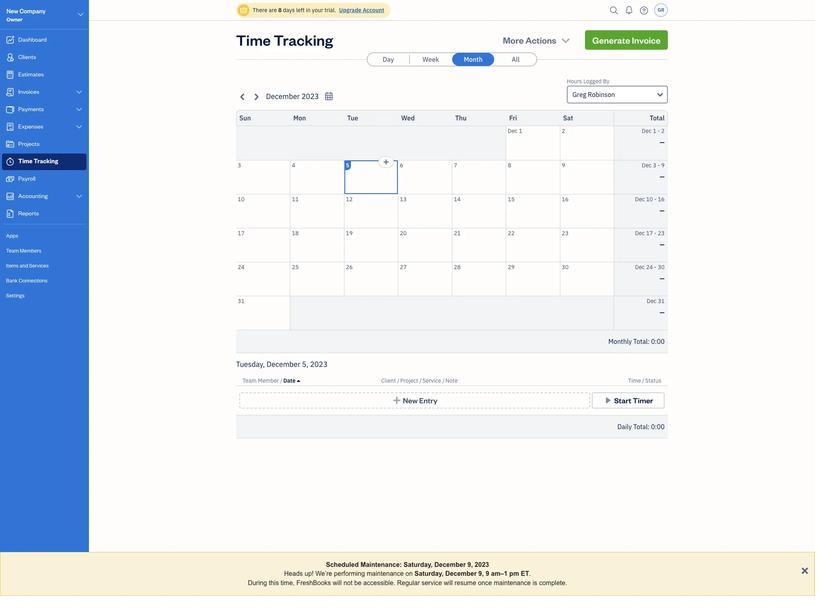 Task type: vqa. For each thing, say whether or not it's contained in the screenshot.
24 'Button'
yes



Task type: locate. For each thing, give the bounding box(es) containing it.
0 horizontal spatial time tracking
[[18, 157, 58, 165]]

30 down dec 17 - 23 —
[[658, 263, 665, 271]]

4 — from the top
[[660, 240, 665, 248]]

service
[[423, 377, 441, 385]]

2 16 from the left
[[658, 196, 665, 203]]

/ right client
[[397, 377, 399, 385]]

0 vertical spatial tracking
[[274, 30, 333, 49]]

dec inside dec 31 —
[[647, 297, 657, 305]]

chevron large down image for invoices
[[75, 89, 83, 95]]

- inside "dec 1 - 2 —"
[[658, 127, 660, 135]]

1 horizontal spatial 9
[[562, 162, 565, 169]]

23
[[562, 229, 569, 237], [658, 229, 665, 237]]

2 inside "dec 1 - 2 —"
[[661, 127, 665, 135]]

dec for dec 10 - 16 —
[[635, 196, 645, 203]]

—
[[660, 138, 665, 146], [660, 172, 665, 181], [660, 206, 665, 215], [660, 240, 665, 248], [660, 274, 665, 282], [660, 308, 665, 316]]

team members
[[6, 247, 41, 254]]

: right daily
[[648, 423, 650, 431]]

0 vertical spatial new
[[6, 7, 18, 15]]

chevron large down image for payments
[[75, 106, 83, 113]]

1 horizontal spatial 24
[[646, 263, 653, 271]]

3 — from the top
[[660, 206, 665, 215]]

dec for dec 1 - 2 —
[[642, 127, 652, 135]]

entry
[[419, 396, 438, 405]]

total right daily
[[633, 423, 648, 431]]

10 down 3 button
[[238, 196, 245, 203]]

9, up once
[[479, 571, 484, 578]]

0 vertical spatial team
[[6, 247, 19, 254]]

gr button
[[654, 3, 668, 17]]

0 horizontal spatial 23
[[562, 229, 569, 237]]

2 17 from the left
[[646, 229, 653, 237]]

0 vertical spatial time
[[236, 30, 271, 49]]

1 16 from the left
[[562, 196, 569, 203]]

1 24 from the left
[[238, 263, 245, 271]]

1 vertical spatial tracking
[[34, 157, 58, 165]]

- for dec 1 - 2 —
[[658, 127, 660, 135]]

0 horizontal spatial 24
[[238, 263, 245, 271]]

20
[[400, 229, 407, 237]]

23 inside dec 17 - 23 —
[[658, 229, 665, 237]]

- for dec 17 - 23 —
[[654, 229, 657, 237]]

31 inside dec 31 —
[[658, 297, 665, 305]]

maintenance down pm
[[494, 580, 531, 587]]

this
[[269, 580, 279, 587]]

— inside dec 10 - 16 —
[[660, 206, 665, 215]]

15
[[508, 196, 515, 203]]

0 horizontal spatial 30
[[562, 263, 569, 271]]

1 10 from the left
[[238, 196, 245, 203]]

2 3 from the left
[[653, 162, 656, 169]]

tracking down projects link
[[34, 157, 58, 165]]

1 vertical spatial :
[[648, 423, 650, 431]]

1 vertical spatial time
[[18, 157, 32, 165]]

notifications image
[[623, 2, 636, 18]]

complete.
[[539, 580, 567, 587]]

24 down 17 button
[[238, 263, 245, 271]]

: right 'monthly'
[[648, 338, 650, 346]]

1 2 from the left
[[562, 127, 565, 135]]

dec for dec 31 —
[[647, 297, 657, 305]]

total
[[650, 114, 665, 122], [633, 338, 648, 346], [633, 423, 648, 431]]

am–1
[[491, 571, 508, 578]]

- inside dec 17 - 23 —
[[654, 229, 657, 237]]

play image
[[604, 397, 613, 405]]

5 — from the top
[[660, 274, 665, 282]]

will left not
[[333, 580, 342, 587]]

1 30 from the left
[[562, 263, 569, 271]]

2 30 from the left
[[658, 263, 665, 271]]

23 down dec 10 - 16 —
[[658, 229, 665, 237]]

.
[[529, 571, 531, 578]]

1 horizontal spatial new
[[403, 396, 418, 405]]

16 inside button
[[562, 196, 569, 203]]

- inside dec 3 - 9 —
[[658, 162, 660, 169]]

2 31 from the left
[[658, 297, 665, 305]]

- down "dec 1 - 2 —"
[[658, 162, 660, 169]]

0 horizontal spatial new
[[6, 7, 18, 15]]

14 button
[[452, 194, 506, 228]]

1 horizontal spatial will
[[444, 580, 453, 587]]

1 vertical spatial team
[[243, 377, 257, 385]]

add a time entry image
[[383, 157, 389, 167]]

1 1 from the left
[[519, 127, 522, 135]]

caretup image
[[297, 378, 300, 384]]

total up "dec 1 - 2 —"
[[650, 114, 665, 122]]

17 down dec 10 - 16 —
[[646, 229, 653, 237]]

8 down dec 1 'button'
[[508, 162, 511, 169]]

regular
[[397, 580, 420, 587]]

chevron large down image inside "expenses" link
[[75, 124, 83, 130]]

dec 31 —
[[647, 297, 665, 316]]

dec for dec 3 - 9 —
[[642, 162, 652, 169]]

0 horizontal spatial will
[[333, 580, 342, 587]]

17 inside 17 button
[[238, 229, 245, 237]]

5 / from the left
[[642, 377, 644, 385]]

23 down 16 button
[[562, 229, 569, 237]]

1 : from the top
[[648, 338, 650, 346]]

- inside dec 10 - 16 —
[[654, 196, 657, 203]]

0 vertical spatial 9,
[[468, 562, 473, 569]]

13
[[400, 196, 407, 203]]

9 down the 2 button
[[562, 162, 565, 169]]

greg robinson button
[[567, 86, 668, 104]]

6 — from the top
[[660, 308, 665, 316]]

4
[[292, 162, 295, 169]]

team down tuesday,
[[243, 377, 257, 385]]

expense image
[[5, 123, 15, 131]]

2 1 from the left
[[653, 127, 656, 135]]

items
[[6, 262, 19, 269]]

/ left note link
[[443, 377, 445, 385]]

9 down "dec 1 - 2 —"
[[661, 162, 665, 169]]

date
[[283, 377, 296, 385]]

search image
[[608, 4, 621, 16]]

2 / from the left
[[397, 377, 399, 385]]

×
[[801, 562, 809, 577]]

mon
[[293, 114, 306, 122]]

0 horizontal spatial 1
[[519, 127, 522, 135]]

1 / from the left
[[280, 377, 283, 385]]

17 button
[[236, 228, 290, 262]]

30
[[562, 263, 569, 271], [658, 263, 665, 271]]

0 horizontal spatial 2
[[562, 127, 565, 135]]

client
[[381, 377, 396, 385]]

0 vertical spatial 8
[[278, 6, 282, 14]]

0 horizontal spatial maintenance
[[367, 571, 404, 578]]

and
[[20, 262, 28, 269]]

1 horizontal spatial 8
[[508, 162, 511, 169]]

2 24 from the left
[[646, 263, 653, 271]]

dec inside dec 3 - 9 —
[[642, 162, 652, 169]]

1 inside "dec 1 - 2 —"
[[653, 127, 656, 135]]

clients
[[18, 53, 36, 61]]

team for team member /
[[243, 377, 257, 385]]

1 vertical spatial maintenance
[[494, 580, 531, 587]]

2 0:00 from the top
[[651, 423, 665, 431]]

— up dec 10 - 16 —
[[660, 172, 665, 181]]

1 horizontal spatial 31
[[658, 297, 665, 305]]

time left status
[[628, 377, 641, 385]]

0 vertical spatial maintenance
[[367, 571, 404, 578]]

9 inside scheduled maintenance: saturday, december 9, 2023 heads up! we're performing maintenance on saturday, december 9, 9 am–1 pm et . during this time, freshbooks will not be accessible. regular service will resume once maintenance is complete.
[[486, 571, 489, 578]]

24
[[238, 263, 245, 271], [646, 263, 653, 271]]

0:00 for daily total : 0:00
[[651, 423, 665, 431]]

31 down 24 button
[[238, 297, 245, 305]]

1 vertical spatial 8
[[508, 162, 511, 169]]

project link
[[400, 377, 420, 385]]

/ left date
[[280, 377, 283, 385]]

1 17 from the left
[[238, 229, 245, 237]]

payment image
[[5, 106, 15, 114]]

- down dec 10 - 16 —
[[654, 229, 657, 237]]

days
[[283, 6, 295, 14]]

9 up once
[[486, 571, 489, 578]]

monthly total : 0:00
[[608, 338, 665, 346]]

- for dec 24 - 30 —
[[654, 263, 657, 271]]

— up dec 31 —
[[660, 274, 665, 282]]

1 horizontal spatial 30
[[658, 263, 665, 271]]

/
[[280, 377, 283, 385], [397, 377, 399, 385], [420, 377, 422, 385], [443, 377, 445, 385], [642, 377, 644, 385]]

time inside main element
[[18, 157, 32, 165]]

hours logged by
[[567, 78, 610, 85]]

1 vertical spatial 9,
[[479, 571, 484, 578]]

new inside new company owner
[[6, 7, 18, 15]]

status link
[[645, 377, 662, 385]]

accounting
[[18, 192, 48, 200]]

1 vertical spatial saturday,
[[415, 571, 444, 578]]

2 vertical spatial total
[[633, 423, 648, 431]]

0 vertical spatial :
[[648, 338, 650, 346]]

0:00 down dec 31 —
[[651, 338, 665, 346]]

1 horizontal spatial 23
[[658, 229, 665, 237]]

1
[[519, 127, 522, 135], [653, 127, 656, 135]]

1 horizontal spatial 10
[[646, 196, 653, 203]]

freshbooks
[[296, 580, 331, 587]]

time,
[[281, 580, 295, 587]]

0 horizontal spatial 9
[[486, 571, 489, 578]]

generate
[[592, 34, 630, 46]]

dec inside dec 10 - 16 —
[[635, 196, 645, 203]]

2 horizontal spatial 9
[[661, 162, 665, 169]]

0 vertical spatial 0:00
[[651, 338, 665, 346]]

0 horizontal spatial 3
[[238, 162, 241, 169]]

2 10 from the left
[[646, 196, 653, 203]]

8
[[278, 6, 282, 14], [508, 162, 511, 169]]

status
[[645, 377, 662, 385]]

7 button
[[452, 160, 506, 194]]

0 horizontal spatial 16
[[562, 196, 569, 203]]

maintenance
[[367, 571, 404, 578], [494, 580, 531, 587]]

more actions
[[503, 34, 556, 46]]

1 horizontal spatial maintenance
[[494, 580, 531, 587]]

31 down dec 24 - 30 —
[[658, 297, 665, 305]]

— up dec 3 - 9 —
[[660, 138, 665, 146]]

client image
[[5, 53, 15, 61]]

1 horizontal spatial 1
[[653, 127, 656, 135]]

1 horizontal spatial tracking
[[274, 30, 333, 49]]

greg robinson
[[573, 91, 615, 99]]

time tracking down projects link
[[18, 157, 58, 165]]

total right 'monthly'
[[633, 338, 648, 346]]

2 vertical spatial time
[[628, 377, 641, 385]]

maintenance down the maintenance:
[[367, 571, 404, 578]]

16 down dec 3 - 9 —
[[658, 196, 665, 203]]

1 for dec 1
[[519, 127, 522, 135]]

1 horizontal spatial 2
[[661, 127, 665, 135]]

0 vertical spatial time tracking
[[236, 30, 333, 49]]

tracking
[[274, 30, 333, 49], [34, 157, 58, 165]]

2023 right 5,
[[310, 360, 328, 369]]

1 vertical spatial new
[[403, 396, 418, 405]]

new up owner
[[6, 7, 18, 15]]

22 button
[[506, 228, 560, 262]]

1 0:00 from the top
[[651, 338, 665, 346]]

chevron large down image
[[75, 193, 83, 200]]

dec inside "dec 1 - 2 —"
[[642, 127, 652, 135]]

1 horizontal spatial 17
[[646, 229, 653, 237]]

:
[[648, 338, 650, 346], [648, 423, 650, 431]]

time down there on the top left of page
[[236, 30, 271, 49]]

0 horizontal spatial time
[[18, 157, 32, 165]]

8 button
[[506, 160, 560, 194]]

1 — from the top
[[660, 138, 665, 146]]

will
[[333, 580, 342, 587], [444, 580, 453, 587]]

— for dec 3 - 9 —
[[660, 172, 665, 181]]

2023 up once
[[475, 562, 489, 569]]

19 button
[[344, 228, 398, 262]]

dec inside dec 24 - 30 —
[[635, 263, 645, 271]]

2 vertical spatial 2023
[[475, 562, 489, 569]]

/ left status link
[[642, 377, 644, 385]]

/ left service
[[420, 377, 422, 385]]

saturday, up on
[[404, 562, 433, 569]]

1 horizontal spatial team
[[243, 377, 257, 385]]

monthly
[[608, 338, 632, 346]]

2023 inside scheduled maintenance: saturday, december 9, 2023 heads up! we're performing maintenance on saturday, december 9, 9 am–1 pm et . during this time, freshbooks will not be accessible. regular service will resume once maintenance is complete.
[[475, 562, 489, 569]]

1 3 from the left
[[238, 162, 241, 169]]

30 down "23" button
[[562, 263, 569, 271]]

reports link
[[2, 206, 87, 222]]

time tracking
[[236, 30, 333, 49], [18, 157, 58, 165]]

will right service
[[444, 580, 453, 587]]

- down dec 3 - 9 —
[[654, 196, 657, 203]]

new
[[6, 7, 18, 15], [403, 396, 418, 405]]

day
[[383, 55, 394, 63]]

16
[[562, 196, 569, 203], [658, 196, 665, 203]]

team for team members
[[6, 247, 19, 254]]

0 horizontal spatial 31
[[238, 297, 245, 305]]

1 vertical spatial 0:00
[[651, 423, 665, 431]]

chevron large down image
[[77, 10, 85, 19], [75, 89, 83, 95], [75, 106, 83, 113], [75, 124, 83, 130]]

saturday, up service
[[415, 571, 444, 578]]

actions
[[526, 34, 556, 46]]

2 — from the top
[[660, 172, 665, 181]]

dec 10 - 16 —
[[635, 196, 665, 215]]

0 horizontal spatial 10
[[238, 196, 245, 203]]

pm
[[509, 571, 519, 578]]

1 vertical spatial total
[[633, 338, 648, 346]]

× dialog
[[0, 552, 815, 596]]

— up dec 24 - 30 —
[[660, 240, 665, 248]]

previous month image
[[238, 92, 247, 101]]

new inside new entry button
[[403, 396, 418, 405]]

2023 left choose a date icon
[[302, 92, 319, 101]]

- down dec 17 - 23 —
[[654, 263, 657, 271]]

total for daily total
[[633, 423, 648, 431]]

9, up "resume"
[[468, 562, 473, 569]]

0 horizontal spatial tracking
[[34, 157, 58, 165]]

1 31 from the left
[[238, 297, 245, 305]]

11
[[292, 196, 299, 203]]

team members link
[[2, 244, 87, 258]]

- up dec 3 - 9 —
[[658, 127, 660, 135]]

time right timer image
[[18, 157, 32, 165]]

scheduled maintenance: saturday, december 9, 2023 heads up! we're performing maintenance on saturday, december 9, 9 am–1 pm et . during this time, freshbooks will not be accessible. regular service will resume once maintenance is complete.
[[248, 562, 567, 587]]

2 2 from the left
[[661, 127, 665, 135]]

2 horizontal spatial time
[[628, 377, 641, 385]]

3 inside button
[[238, 162, 241, 169]]

0:00 down timer
[[651, 423, 665, 431]]

19
[[346, 229, 353, 237]]

17 down 10 button
[[238, 229, 245, 237]]

0 horizontal spatial team
[[6, 247, 19, 254]]

— inside dec 24 - 30 —
[[660, 274, 665, 282]]

fri
[[509, 114, 517, 122]]

1 23 from the left
[[562, 229, 569, 237]]

2 : from the top
[[648, 423, 650, 431]]

— up monthly total : 0:00 at the right bottom of page
[[660, 308, 665, 316]]

month
[[464, 55, 483, 63]]

1 vertical spatial time tracking
[[18, 157, 58, 165]]

— up dec 17 - 23 —
[[660, 206, 665, 215]]

10
[[238, 196, 245, 203], [646, 196, 653, 203]]

timer image
[[5, 158, 15, 166]]

upgrade
[[339, 6, 361, 14]]

8 right the are
[[278, 6, 282, 14]]

1 horizontal spatial 3
[[653, 162, 656, 169]]

team up items
[[6, 247, 19, 254]]

once
[[478, 580, 492, 587]]

0 horizontal spatial 17
[[238, 229, 245, 237]]

estimates link
[[2, 67, 87, 83]]

tracking down left
[[274, 30, 333, 49]]

team inside main element
[[6, 247, 19, 254]]

time tracking down 'days'
[[236, 30, 333, 49]]

— inside "dec 1 - 2 —"
[[660, 138, 665, 146]]

— for dec 10 - 16 —
[[660, 206, 665, 215]]

— inside dec 3 - 9 —
[[660, 172, 665, 181]]

2 will from the left
[[444, 580, 453, 587]]

9 inside button
[[562, 162, 565, 169]]

6
[[400, 162, 403, 169]]

— inside dec 17 - 23 —
[[660, 240, 665, 248]]

dec inside dec 1 'button'
[[508, 127, 518, 135]]

1 inside 'button'
[[519, 127, 522, 135]]

plus image
[[392, 397, 401, 405]]

24 down dec 17 - 23 —
[[646, 263, 653, 271]]

10 inside button
[[238, 196, 245, 203]]

not
[[344, 580, 353, 587]]

new right plus image
[[403, 396, 418, 405]]

dec 1 button
[[506, 126, 560, 160]]

1 horizontal spatial time tracking
[[236, 30, 333, 49]]

1 horizontal spatial 16
[[658, 196, 665, 203]]

daily
[[618, 423, 632, 431]]

16 down '9' button
[[562, 196, 569, 203]]

dec inside dec 17 - 23 —
[[635, 229, 645, 237]]

2 23 from the left
[[658, 229, 665, 237]]

- inside dec 24 - 30 —
[[654, 263, 657, 271]]

26 button
[[344, 262, 398, 296]]

10 down dec 3 - 9 —
[[646, 196, 653, 203]]

company
[[19, 7, 46, 15]]

bank connections
[[6, 277, 47, 284]]



Task type: describe. For each thing, give the bounding box(es) containing it.
expand timer details image
[[685, 552, 692, 562]]

0 horizontal spatial 8
[[278, 6, 282, 14]]

trial.
[[325, 6, 336, 14]]

23 inside button
[[562, 229, 569, 237]]

reports
[[18, 209, 39, 217]]

invoices link
[[2, 84, 87, 101]]

4 button
[[290, 160, 344, 194]]

thu
[[455, 114, 467, 122]]

invoices
[[18, 88, 39, 95]]

- for dec 3 - 9 —
[[658, 162, 660, 169]]

0:00 for monthly total : 0:00
[[651, 338, 665, 346]]

performing
[[334, 571, 365, 578]]

14
[[454, 196, 461, 203]]

settings
[[6, 292, 25, 299]]

services
[[29, 262, 49, 269]]

25
[[292, 263, 299, 271]]

left
[[296, 6, 305, 14]]

12
[[346, 196, 353, 203]]

heads
[[284, 571, 303, 578]]

upgrade account link
[[338, 6, 384, 14]]

month link
[[452, 53, 494, 66]]

projects link
[[2, 136, 87, 153]]

dashboard
[[18, 36, 47, 43]]

money image
[[5, 175, 15, 183]]

estimate image
[[5, 71, 15, 79]]

28 button
[[452, 262, 506, 296]]

new entry
[[403, 396, 438, 405]]

service link
[[423, 377, 443, 385]]

go to help image
[[638, 4, 651, 16]]

30 inside button
[[562, 263, 569, 271]]

9 inside dec 3 - 9 —
[[661, 162, 665, 169]]

all
[[512, 55, 520, 63]]

week
[[423, 55, 439, 63]]

1 for dec 1 - 2 —
[[653, 127, 656, 135]]

21 button
[[452, 228, 506, 262]]

0 vertical spatial total
[[650, 114, 665, 122]]

18 button
[[290, 228, 344, 262]]

10 inside dec 10 - 16 —
[[646, 196, 653, 203]]

1 horizontal spatial 9,
[[479, 571, 484, 578]]

week link
[[410, 53, 452, 66]]

team member /
[[243, 377, 283, 385]]

dec 1
[[508, 127, 522, 135]]

connections
[[19, 277, 47, 284]]

greg
[[573, 91, 586, 99]]

et
[[521, 571, 529, 578]]

21
[[454, 229, 461, 237]]

15 button
[[506, 194, 560, 228]]

tuesday,
[[236, 360, 265, 369]]

4 / from the left
[[443, 377, 445, 385]]

2 button
[[560, 126, 614, 160]]

20 button
[[398, 228, 452, 262]]

project image
[[5, 140, 15, 148]]

more
[[503, 34, 524, 46]]

be
[[354, 580, 362, 587]]

day link
[[367, 53, 409, 66]]

sun
[[239, 114, 251, 122]]

time tracking inside main element
[[18, 157, 58, 165]]

time tracking link
[[2, 154, 87, 170]]

crown image
[[239, 6, 248, 14]]

28
[[454, 263, 461, 271]]

payroll link
[[2, 171, 87, 188]]

main element
[[0, 0, 109, 596]]

5
[[346, 162, 349, 169]]

3 / from the left
[[420, 377, 422, 385]]

members
[[20, 247, 41, 254]]

sat
[[563, 114, 573, 122]]

3 button
[[236, 160, 290, 194]]

dec for dec 1
[[508, 127, 518, 135]]

there are 8 days left in your trial. upgrade account
[[253, 6, 384, 14]]

chevron large down image for expenses
[[75, 124, 83, 130]]

— for dec 24 - 30 —
[[660, 274, 665, 282]]

tuesday, december 5, 2023
[[236, 360, 328, 369]]

: for monthly total
[[648, 338, 650, 346]]

daily total : 0:00
[[618, 423, 665, 431]]

december 2023
[[266, 92, 319, 101]]

dashboard image
[[5, 36, 15, 44]]

more actions button
[[496, 30, 579, 50]]

1 vertical spatial 2023
[[310, 360, 328, 369]]

30 inside dec 24 - 30 —
[[658, 263, 665, 271]]

settings link
[[2, 289, 87, 303]]

open in new window image
[[775, 552, 782, 562]]

17 inside dec 17 - 23 —
[[646, 229, 653, 237]]

11 button
[[290, 194, 344, 228]]

0 vertical spatial saturday,
[[404, 562, 433, 569]]

total for monthly total
[[633, 338, 648, 346]]

dec for dec 24 - 30 —
[[635, 263, 645, 271]]

dec 17 - 23 —
[[635, 229, 665, 248]]

31 inside button
[[238, 297, 245, 305]]

16 inside dec 10 - 16 —
[[658, 196, 665, 203]]

— for dec 1 - 2 —
[[660, 138, 665, 146]]

clients link
[[2, 49, 87, 66]]

accessible.
[[363, 580, 395, 587]]

12 button
[[344, 194, 398, 228]]

0 vertical spatial 2023
[[302, 92, 319, 101]]

choose a date image
[[324, 92, 334, 101]]

apps
[[6, 233, 18, 239]]

tracking inside main element
[[34, 157, 58, 165]]

- for dec 10 - 16 —
[[654, 196, 657, 203]]

dec for dec 17 - 23 —
[[635, 229, 645, 237]]

2 inside button
[[562, 127, 565, 135]]

7
[[454, 162, 457, 169]]

24 inside dec 24 - 30 —
[[646, 263, 653, 271]]

24 inside 24 button
[[238, 263, 245, 271]]

1 horizontal spatial time
[[236, 30, 271, 49]]

8 inside button
[[508, 162, 511, 169]]

payments
[[18, 105, 44, 113]]

all link
[[495, 53, 537, 66]]

is
[[533, 580, 537, 587]]

logged
[[583, 78, 602, 85]]

1 will from the left
[[333, 580, 342, 587]]

internal
[[724, 553, 746, 560]]

24 button
[[236, 262, 290, 296]]

new for new entry
[[403, 396, 418, 405]]

items and services link
[[2, 259, 87, 273]]

dec 1 - 2 —
[[642, 127, 665, 146]]

9 button
[[560, 160, 614, 194]]

× button
[[801, 562, 809, 577]]

report image
[[5, 210, 15, 218]]

26
[[346, 263, 353, 271]]

— inside dec 31 —
[[660, 308, 665, 316]]

bank
[[6, 277, 18, 284]]

chevrondown image
[[560, 34, 571, 46]]

22
[[508, 229, 515, 237]]

chart image
[[5, 192, 15, 201]]

3 inside dec 3 - 9 —
[[653, 162, 656, 169]]

new for new company owner
[[6, 7, 18, 15]]

invoice image
[[5, 88, 15, 96]]

: for daily total
[[648, 423, 650, 431]]

10 button
[[236, 194, 290, 228]]

0 horizontal spatial 9,
[[468, 562, 473, 569]]

generate invoice
[[592, 34, 661, 46]]

— for dec 17 - 23 —
[[660, 240, 665, 248]]

date link
[[283, 377, 300, 385]]

next month image
[[252, 92, 261, 101]]

project
[[400, 377, 418, 385]]

resume
[[455, 580, 476, 587]]



